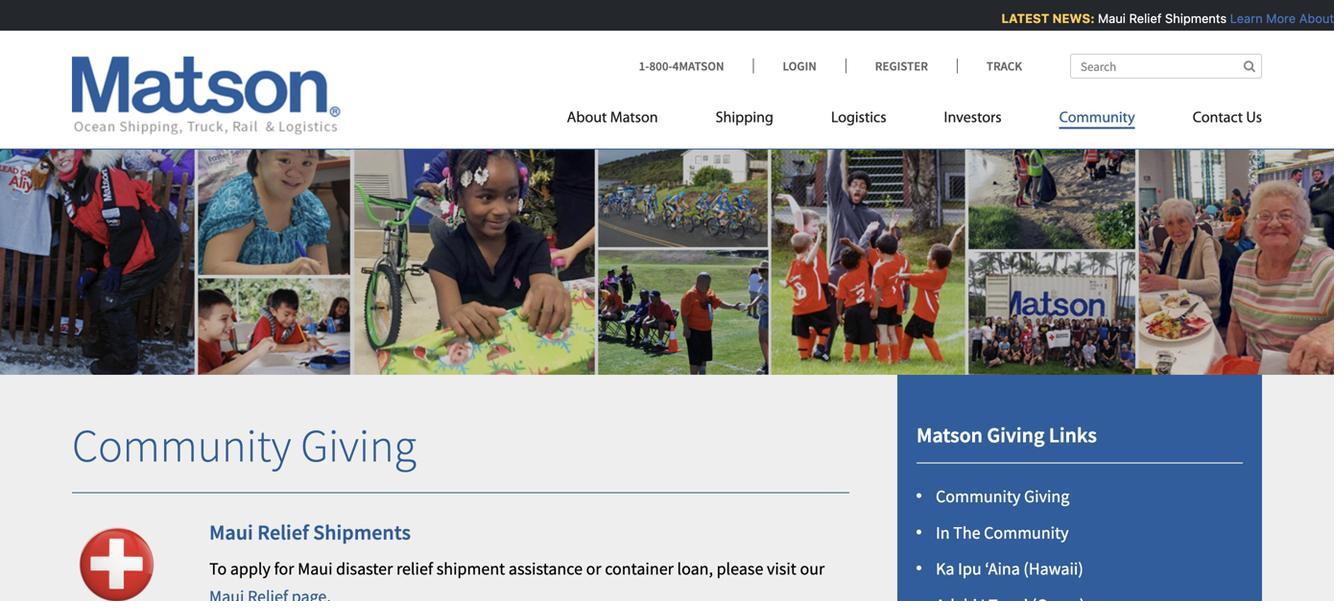 Task type: describe. For each thing, give the bounding box(es) containing it.
learn
[[1225, 11, 1258, 25]]

'aina
[[985, 559, 1020, 580]]

shipping
[[716, 111, 774, 126]]

red circle with white cross in the middle image
[[72, 521, 161, 602]]

ka ipu 'aina (hawaii)
[[936, 559, 1084, 580]]

ipu
[[958, 559, 982, 580]]

0 horizontal spatial shipments
[[313, 520, 411, 546]]

logistics
[[831, 111, 887, 126]]

1 vertical spatial maui
[[209, 520, 253, 546]]

in the community link
[[936, 523, 1069, 544]]

search image
[[1244, 60, 1256, 72]]

the
[[953, 523, 981, 544]]

links
[[1049, 423, 1097, 449]]

learn more about s link
[[1225, 11, 1334, 25]]

relief
[[396, 559, 433, 580]]

community inside top menu navigation
[[1059, 111, 1135, 126]]

latest
[[997, 11, 1044, 25]]

about matson
[[567, 111, 658, 126]]

top menu navigation
[[567, 101, 1262, 141]]

register
[[875, 58, 928, 74]]

apply
[[230, 559, 271, 580]]

maui relief shipments
[[209, 520, 411, 546]]

about inside top menu navigation
[[567, 111, 607, 126]]

matson giving links
[[917, 423, 1097, 449]]

latest news: maui relief shipments learn more about s
[[997, 11, 1334, 25]]

contact us
[[1193, 111, 1262, 126]]

matson inside 'matson giving links' section
[[917, 423, 983, 449]]

community giving link
[[936, 486, 1070, 508]]

to apply for maui disaster relief shipment assistance or container loan, please visit our
[[209, 559, 825, 580]]

4matson
[[673, 58, 724, 74]]

community giving inside 'matson giving links' section
[[936, 486, 1070, 508]]

shipping link
[[687, 101, 802, 141]]

please
[[717, 559, 764, 580]]

visit
[[767, 559, 797, 580]]

ka
[[936, 559, 955, 580]]

in the community
[[936, 523, 1069, 544]]

contact us link
[[1164, 101, 1262, 141]]

1-800-4matson
[[639, 58, 724, 74]]

shipment
[[437, 559, 505, 580]]

1-
[[639, 58, 649, 74]]

investors link
[[915, 101, 1031, 141]]

matson foundation giving image
[[0, 119, 1334, 375]]

1-800-4matson link
[[639, 58, 753, 74]]



Task type: locate. For each thing, give the bounding box(es) containing it.
community link
[[1031, 101, 1164, 141]]

0 horizontal spatial matson
[[610, 111, 658, 126]]

0 vertical spatial shipments
[[1160, 11, 1222, 25]]

blue matson logo with ocean, shipping, truck, rail and logistics written beneath it. image
[[72, 57, 341, 135]]

1 horizontal spatial maui
[[298, 559, 333, 580]]

0 vertical spatial community giving
[[72, 417, 417, 475]]

more
[[1261, 11, 1291, 25]]

news:
[[1048, 11, 1090, 25]]

for
[[274, 559, 294, 580]]

0 vertical spatial maui
[[1093, 11, 1121, 25]]

matson up community giving link
[[917, 423, 983, 449]]

about
[[1294, 11, 1329, 25], [567, 111, 607, 126]]

logistics link
[[802, 101, 915, 141]]

ka ipu 'aina (hawaii) link
[[936, 559, 1084, 580]]

our
[[800, 559, 825, 580]]

0 vertical spatial about
[[1294, 11, 1329, 25]]

1 vertical spatial matson
[[917, 423, 983, 449]]

maui right 'news:' at the right top
[[1093, 11, 1121, 25]]

shipments left learn
[[1160, 11, 1222, 25]]

matson down 1-
[[610, 111, 658, 126]]

1 vertical spatial about
[[567, 111, 607, 126]]

matson inside "about matson" link
[[610, 111, 658, 126]]

0 horizontal spatial about
[[567, 111, 607, 126]]

maui
[[1093, 11, 1121, 25], [209, 520, 253, 546], [298, 559, 333, 580]]

community
[[1059, 111, 1135, 126], [72, 417, 291, 475], [936, 486, 1021, 508], [984, 523, 1069, 544]]

1 horizontal spatial community giving
[[936, 486, 1070, 508]]

register link
[[846, 58, 957, 74]]

container
[[605, 559, 674, 580]]

assistance
[[509, 559, 583, 580]]

1 vertical spatial community giving
[[936, 486, 1070, 508]]

0 horizontal spatial community giving
[[72, 417, 417, 475]]

community giving
[[72, 417, 417, 475], [936, 486, 1070, 508]]

relief up search search box
[[1124, 11, 1157, 25]]

us
[[1246, 111, 1262, 126]]

2 horizontal spatial maui
[[1093, 11, 1121, 25]]

contact
[[1193, 111, 1243, 126]]

800-
[[649, 58, 673, 74]]

relief
[[1124, 11, 1157, 25], [257, 520, 309, 546]]

login
[[783, 58, 817, 74]]

0 horizontal spatial relief
[[257, 520, 309, 546]]

1 vertical spatial relief
[[257, 520, 309, 546]]

(hawaii)
[[1024, 559, 1084, 580]]

1 vertical spatial shipments
[[313, 520, 411, 546]]

s
[[1333, 11, 1334, 25]]

maui up to
[[209, 520, 253, 546]]

None search field
[[1070, 54, 1262, 79]]

to
[[209, 559, 227, 580]]

shipments
[[1160, 11, 1222, 25], [313, 520, 411, 546]]

loan,
[[677, 559, 713, 580]]

Search search field
[[1070, 54, 1262, 79]]

relief up for
[[257, 520, 309, 546]]

0 vertical spatial matson
[[610, 111, 658, 126]]

track link
[[957, 58, 1022, 74]]

1 horizontal spatial matson
[[917, 423, 983, 449]]

or
[[586, 559, 602, 580]]

2 vertical spatial maui
[[298, 559, 333, 580]]

1 horizontal spatial about
[[1294, 11, 1329, 25]]

0 vertical spatial relief
[[1124, 11, 1157, 25]]

investors
[[944, 111, 1002, 126]]

1 horizontal spatial relief
[[1124, 11, 1157, 25]]

giving
[[301, 417, 417, 475], [987, 423, 1045, 449], [1024, 486, 1070, 508]]

matson
[[610, 111, 658, 126], [917, 423, 983, 449]]

login link
[[753, 58, 846, 74]]

disaster
[[336, 559, 393, 580]]

maui right for
[[298, 559, 333, 580]]

about matson link
[[567, 101, 687, 141]]

shipments up disaster
[[313, 520, 411, 546]]

matson giving links section
[[874, 375, 1286, 602]]

1 horizontal spatial shipments
[[1160, 11, 1222, 25]]

0 horizontal spatial maui
[[209, 520, 253, 546]]

in
[[936, 523, 950, 544]]

track
[[987, 58, 1022, 74]]



Task type: vqa. For each thing, say whether or not it's contained in the screenshot.
Cost on the left
no



